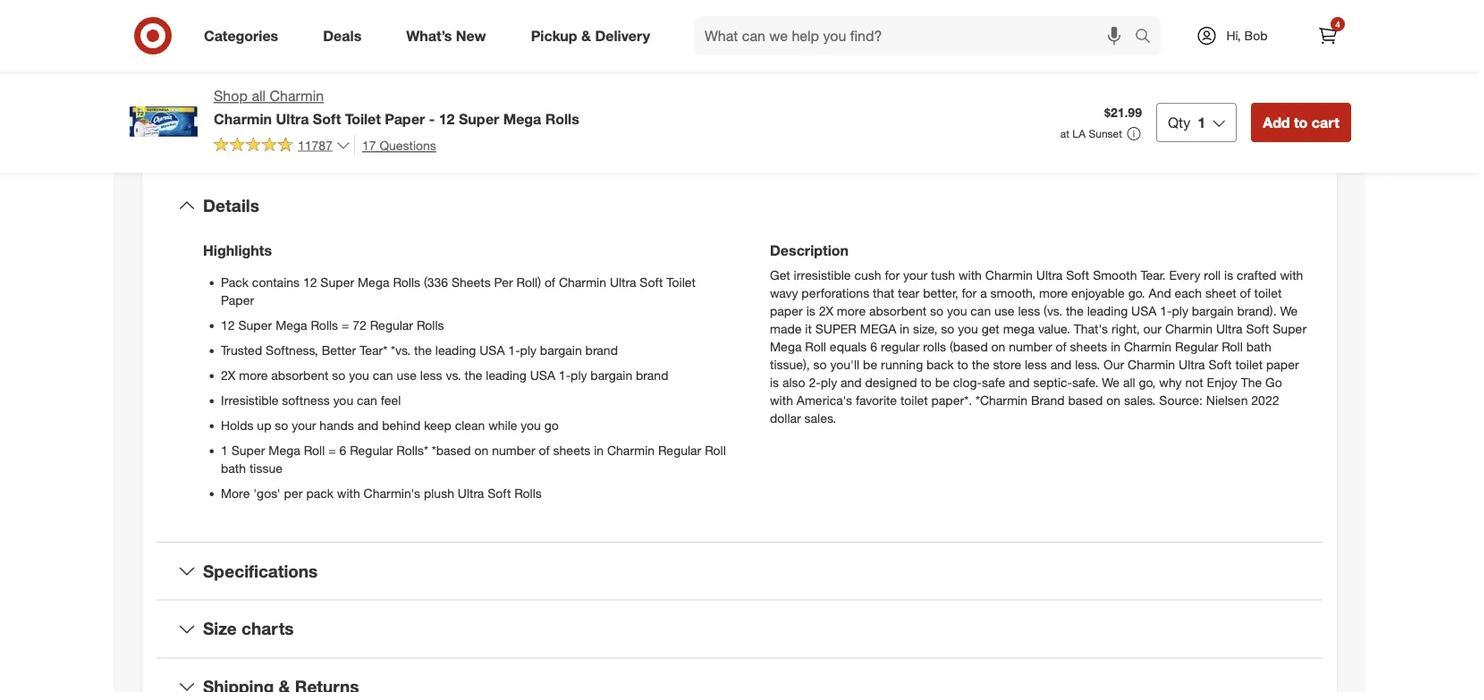Task type: describe. For each thing, give the bounding box(es) containing it.
clog-
[[953, 375, 982, 390]]

1 inside 1 super mega roll = 6 regular rolls* *based on number of sheets in charmin regular roll bath tissue
[[221, 443, 228, 458]]

so up rolls
[[941, 321, 955, 337]]

per
[[284, 486, 303, 501]]

pickup
[[531, 27, 577, 44]]

irresistible
[[794, 267, 851, 283]]

store
[[993, 357, 1022, 372]]

6 inside the description get irresistible cush for your tush with charmin ultra soft smooth tear. every roll is crafted with wavy perforations that tear better, for a smooth, more enjoyable go. and each sheet of toilet paper is 2x more absorbent so you can use less (vs. the leading usa 1-ply bargain brand). we made it super mega in size, so you get mega value. that's right, our charmin ultra soft super mega roll equals 6 regular rolls (based on number of sheets in charmin regular roll bath tissue), so you'll be running back to the store less and less. our charmin ultra soft toilet paper is also 2-ply and designed to be clog-safe and septic-safe. we all go, why not enjoy the go with america's favorite toilet paper*. *charmin brand based on sales. source: nielsen 2022 dollar sales.
[[871, 339, 878, 355]]

1 vertical spatial is
[[807, 303, 816, 319]]

get
[[770, 267, 791, 283]]

0 vertical spatial paper
[[770, 303, 803, 319]]

mega
[[860, 321, 897, 337]]

super inside the description get irresistible cush for your tush with charmin ultra soft smooth tear. every roll is crafted with wavy perforations that tear better, for a smooth, more enjoyable go. and each sheet of toilet paper is 2x more absorbent so you can use less (vs. the leading usa 1-ply bargain brand). we made it super mega in size, so you get mega value. that's right, our charmin ultra soft super mega roll equals 6 regular rolls (based on number of sheets in charmin regular roll bath tissue), so you'll be running back to the store less and less. our charmin ultra soft toilet paper is also 2-ply and designed to be clog-safe and septic-safe. we all go, why not enjoy the go with america's favorite toilet paper*. *charmin brand based on sales. source: nielsen 2022 dollar sales.
[[1273, 321, 1307, 337]]

bath inside 1 super mega roll = 6 regular rolls* *based on number of sheets in charmin regular roll bath tissue
[[221, 460, 246, 476]]

1 horizontal spatial in
[[900, 321, 910, 337]]

equals
[[830, 339, 867, 355]]

pickup & delivery link
[[516, 16, 673, 55]]

the
[[1241, 375, 1262, 390]]

super inside 1 super mega roll = 6 regular rolls* *based on number of sheets in charmin regular roll bath tissue
[[231, 443, 265, 458]]

sunset
[[1089, 127, 1123, 140]]

at la sunset
[[1061, 127, 1123, 140]]

and right hands
[[357, 418, 379, 433]]

our
[[1104, 357, 1125, 372]]

so down better
[[332, 367, 346, 383]]

safe
[[982, 375, 1006, 390]]

1 horizontal spatial usa
[[530, 367, 555, 383]]

favorite
[[856, 393, 897, 408]]

number inside 1 super mega roll = 6 regular rolls* *based on number of sheets in charmin regular roll bath tissue
[[492, 443, 536, 458]]

brand
[[1031, 393, 1065, 408]]

so down better,
[[930, 303, 944, 319]]

you down tear*
[[349, 367, 369, 383]]

charmin inside pack contains 12 super mega rolls (336 sheets per roll) of charmin ultra soft toilet paper
[[559, 274, 607, 290]]

size charts
[[203, 619, 294, 639]]

1 horizontal spatial for
[[962, 285, 977, 301]]

specifications button
[[157, 543, 1323, 600]]

0 vertical spatial is
[[1225, 267, 1234, 283]]

1 vertical spatial more
[[837, 303, 866, 319]]

super inside pack contains 12 super mega rolls (336 sheets per roll) of charmin ultra soft toilet paper
[[321, 274, 354, 290]]

trusted
[[221, 342, 262, 358]]

bargain inside the description get irresistible cush for your tush with charmin ultra soft smooth tear. every roll is crafted with wavy perforations that tear better, for a smooth, more enjoyable go. and each sheet of toilet paper is 2x more absorbent so you can use less (vs. the leading usa 1-ply bargain brand). we made it super mega in size, so you get mega value. that's right, our charmin ultra soft super mega roll equals 6 regular rolls (based on number of sheets in charmin regular roll bath tissue), so you'll be running back to the store less and less. our charmin ultra soft toilet paper is also 2-ply and designed to be clog-safe and septic-safe. we all go, why not enjoy the go with america's favorite toilet paper*. *charmin brand based on sales. source: nielsen 2022 dollar sales.
[[1192, 303, 1234, 319]]

rolls up better
[[311, 317, 338, 333]]

mega inside shop all charmin charmin ultra soft toilet paper - 12 super mega rolls
[[503, 110, 541, 127]]

details button
[[157, 177, 1323, 234]]

super inside shop all charmin charmin ultra soft toilet paper - 12 super mega rolls
[[459, 110, 499, 127]]

2 horizontal spatial on
[[1107, 393, 1121, 408]]

0 horizontal spatial is
[[770, 375, 779, 390]]

holds
[[221, 418, 254, 433]]

1 vertical spatial to
[[958, 357, 969, 372]]

bob
[[1245, 28, 1268, 43]]

0 horizontal spatial leading
[[435, 342, 476, 358]]

charmin inside 1 super mega roll = 6 regular rolls* *based on number of sheets in charmin regular roll bath tissue
[[607, 443, 655, 458]]

0 horizontal spatial 1-
[[508, 342, 520, 358]]

so right up
[[275, 418, 288, 433]]

and
[[1149, 285, 1172, 301]]

nielsen
[[1207, 393, 1248, 408]]

What can we help you find? suggestions appear below search field
[[694, 16, 1140, 55]]

can inside the description get irresistible cush for your tush with charmin ultra soft smooth tear. every roll is crafted with wavy perforations that tear better, for a smooth, more enjoyable go. and each sheet of toilet paper is 2x more absorbent so you can use less (vs. the leading usa 1-ply bargain brand). we made it super mega in size, so you get mega value. that's right, our charmin ultra soft super mega roll equals 6 regular rolls (based on number of sheets in charmin regular roll bath tissue), so you'll be running back to the store less and less. our charmin ultra soft toilet paper is also 2-ply and designed to be clog-safe and septic-safe. we all go, why not enjoy the go with america's favorite toilet paper*. *charmin brand based on sales. source: nielsen 2022 dollar sales.
[[971, 303, 991, 319]]

you'll
[[831, 357, 860, 372]]

1 super mega roll = 6 regular rolls* *based on number of sheets in charmin regular roll bath tissue
[[221, 443, 726, 476]]

charmin's
[[364, 486, 420, 501]]

shop
[[214, 87, 248, 105]]

super
[[816, 321, 857, 337]]

0 vertical spatial be
[[863, 357, 878, 372]]

1 horizontal spatial be
[[935, 375, 950, 390]]

tissue
[[249, 460, 283, 476]]

2 vertical spatial 12
[[221, 317, 235, 333]]

plush
[[424, 486, 454, 501]]

categories link
[[189, 16, 301, 55]]

what's new
[[406, 27, 486, 44]]

regular inside the description get irresistible cush for your tush with charmin ultra soft smooth tear. every roll is crafted with wavy perforations that tear better, for a smooth, more enjoyable go. and each sheet of toilet paper is 2x more absorbent so you can use less (vs. the leading usa 1-ply bargain brand). we made it super mega in size, so you get mega value. that's right, our charmin ultra soft super mega roll equals 6 regular rolls (based on number of sheets in charmin regular roll bath tissue), so you'll be running back to the store less and less. our charmin ultra soft toilet paper is also 2-ply and designed to be clog-safe and septic-safe. we all go, why not enjoy the go with america's favorite toilet paper*. *charmin brand based on sales. source: nielsen 2022 dollar sales.
[[1175, 339, 1219, 355]]

1 horizontal spatial 1
[[1198, 113, 1206, 131]]

= for roll
[[328, 443, 336, 458]]

qty
[[1168, 113, 1191, 131]]

11787 link
[[214, 135, 351, 157]]

our
[[1144, 321, 1162, 337]]

2 horizontal spatial in
[[1111, 339, 1121, 355]]

2x inside the description get irresistible cush for your tush with charmin ultra soft smooth tear. every roll is crafted with wavy perforations that tear better, for a smooth, more enjoyable go. and each sheet of toilet paper is 2x more absorbent so you can use less (vs. the leading usa 1-ply bargain brand). we made it super mega in size, so you get mega value. that's right, our charmin ultra soft super mega roll equals 6 regular rolls (based on number of sheets in charmin regular roll bath tissue), so you'll be running back to the store less and less. our charmin ultra soft toilet paper is also 2-ply and designed to be clog-safe and septic-safe. we all go, why not enjoy the go with america's favorite toilet paper*. *charmin brand based on sales. source: nielsen 2022 dollar sales.
[[819, 303, 834, 319]]

of inside pack contains 12 super mega rolls (336 sheets per roll) of charmin ultra soft toilet paper
[[545, 274, 556, 290]]

made
[[770, 321, 802, 337]]

1 vertical spatial can
[[373, 367, 393, 383]]

enjoy
[[1207, 375, 1238, 390]]

1 vertical spatial sales.
[[805, 410, 836, 426]]

so up 2-
[[814, 357, 827, 372]]

add
[[1263, 113, 1290, 131]]

you up hands
[[333, 393, 354, 408]]

the down the (based
[[972, 357, 990, 372]]

= for rolls
[[342, 317, 349, 333]]

dollar
[[770, 410, 801, 426]]

image gallery element
[[128, 0, 718, 80]]

tissue),
[[770, 357, 810, 372]]

2 vertical spatial toilet
[[901, 393, 928, 408]]

the right (vs.
[[1066, 303, 1084, 319]]

0 horizontal spatial absorbent
[[271, 367, 329, 383]]

of down crafted
[[1240, 285, 1251, 301]]

number inside the description get irresistible cush for your tush with charmin ultra soft smooth tear. every roll is crafted with wavy perforations that tear better, for a smooth, more enjoyable go. and each sheet of toilet paper is 2x more absorbent so you can use less (vs. the leading usa 1-ply bargain brand). we made it super mega in size, so you get mega value. that's right, our charmin ultra soft super mega roll equals 6 regular rolls (based on number of sheets in charmin regular roll bath tissue), so you'll be running back to the store less and less. our charmin ultra soft toilet paper is also 2-ply and designed to be clog-safe and septic-safe. we all go, why not enjoy the go with america's favorite toilet paper*. *charmin brand based on sales. source: nielsen 2022 dollar sales.
[[1009, 339, 1053, 355]]

trusted softness, better tear* *vs. the leading usa 1-ply bargain brand
[[221, 342, 618, 358]]

2 vertical spatial can
[[357, 393, 377, 408]]

size
[[203, 619, 237, 639]]

1 vertical spatial use
[[397, 367, 417, 383]]

enjoyable
[[1072, 285, 1125, 301]]

why
[[1160, 375, 1182, 390]]

1 vertical spatial bargain
[[540, 342, 582, 358]]

america's
[[797, 393, 853, 408]]

(based
[[950, 339, 988, 355]]

add to cart button
[[1252, 103, 1352, 142]]

72
[[353, 317, 367, 333]]

less up septic-
[[1025, 357, 1047, 372]]

0 horizontal spatial to
[[921, 375, 932, 390]]

rolls inside shop all charmin charmin ultra soft toilet paper - 12 super mega rolls
[[545, 110, 580, 127]]

1 vertical spatial brand
[[636, 367, 669, 383]]

rolls*
[[397, 443, 428, 458]]

brand).
[[1238, 303, 1277, 319]]

rolls
[[923, 339, 946, 355]]

less.
[[1075, 357, 1100, 372]]

you left go
[[521, 418, 541, 433]]

0 horizontal spatial your
[[292, 418, 316, 433]]

*vs.
[[391, 342, 411, 358]]

12 inside shop all charmin charmin ultra soft toilet paper - 12 super mega rolls
[[439, 110, 455, 127]]

1- inside the description get irresistible cush for your tush with charmin ultra soft smooth tear. every roll is crafted with wavy perforations that tear better, for a smooth, more enjoyable go. and each sheet of toilet paper is 2x more absorbent so you can use less (vs. the leading usa 1-ply bargain brand). we made it super mega in size, so you get mega value. that's right, our charmin ultra soft super mega roll equals 6 regular rolls (based on number of sheets in charmin regular roll bath tissue), so you'll be running back to the store less and less. our charmin ultra soft toilet paper is also 2-ply and designed to be clog-safe and septic-safe. we all go, why not enjoy the go with america's favorite toilet paper*. *charmin brand based on sales. source: nielsen 2022 dollar sales.
[[1160, 303, 1172, 319]]

0 horizontal spatial for
[[885, 267, 900, 283]]

charts
[[242, 619, 294, 639]]

la
[[1073, 127, 1086, 140]]

you up the (based
[[958, 321, 978, 337]]

pack contains 12 super mega rolls (336 sheets per roll) of charmin ultra soft toilet paper
[[221, 274, 696, 308]]

clean
[[455, 418, 485, 433]]

every
[[1170, 267, 1201, 283]]

questions
[[380, 137, 436, 153]]

0 horizontal spatial 2x
[[221, 367, 236, 383]]

usa inside the description get irresistible cush for your tush with charmin ultra soft smooth tear. every roll is crafted with wavy perforations that tear better, for a smooth, more enjoyable go. and each sheet of toilet paper is 2x more absorbent so you can use less (vs. the leading usa 1-ply bargain brand). we made it super mega in size, so you get mega value. that's right, our charmin ultra soft super mega roll equals 6 regular rolls (based on number of sheets in charmin regular roll bath tissue), so you'll be running back to the store less and less. our charmin ultra soft toilet paper is also 2-ply and designed to be clog-safe and septic-safe. we all go, why not enjoy the go with america's favorite toilet paper*. *charmin brand based on sales. source: nielsen 2022 dollar sales.
[[1132, 303, 1157, 319]]

better,
[[923, 285, 959, 301]]

what's new link
[[391, 16, 509, 55]]

1 horizontal spatial on
[[992, 339, 1006, 355]]

0 vertical spatial brand
[[586, 342, 618, 358]]

go
[[545, 418, 559, 433]]

qty 1
[[1168, 113, 1206, 131]]

tear
[[898, 285, 920, 301]]

1 horizontal spatial bargain
[[591, 367, 633, 383]]

2 vertical spatial more
[[239, 367, 268, 383]]

2 vertical spatial 1-
[[559, 367, 571, 383]]

(vs.
[[1044, 303, 1063, 319]]

irresistible
[[221, 393, 279, 408]]

pickup & delivery
[[531, 27, 650, 44]]

softness,
[[266, 342, 318, 358]]

on inside 1 super mega roll = 6 regular rolls* *based on number of sheets in charmin regular roll bath tissue
[[475, 443, 489, 458]]

vs.
[[446, 367, 461, 383]]

irresistible softness you can feel
[[221, 393, 401, 408]]

2 vertical spatial leading
[[486, 367, 527, 383]]

all inside the description get irresistible cush for your tush with charmin ultra soft smooth tear. every roll is crafted with wavy perforations that tear better, for a smooth, more enjoyable go. and each sheet of toilet paper is 2x more absorbent so you can use less (vs. the leading usa 1-ply bargain brand). we made it super mega in size, so you get mega value. that's right, our charmin ultra soft super mega roll equals 6 regular rolls (based on number of sheets in charmin regular roll bath tissue), so you'll be running back to the store less and less. our charmin ultra soft toilet paper is also 2-ply and designed to be clog-safe and septic-safe. we all go, why not enjoy the go with america's favorite toilet paper*. *charmin brand based on sales. source: nielsen 2022 dollar sales.
[[1123, 375, 1136, 390]]

delivery
[[595, 27, 650, 44]]

size,
[[913, 321, 938, 337]]

cart
[[1312, 113, 1340, 131]]



Task type: locate. For each thing, give the bounding box(es) containing it.
1 down 'holds'
[[221, 443, 228, 458]]

2 horizontal spatial 12
[[439, 110, 455, 127]]

use
[[995, 303, 1015, 319], [397, 367, 417, 383]]

0 vertical spatial 6
[[871, 339, 878, 355]]

0 vertical spatial can
[[971, 303, 991, 319]]

1 horizontal spatial =
[[342, 317, 349, 333]]

new
[[456, 27, 486, 44]]

be down back
[[935, 375, 950, 390]]

your up 'tear'
[[903, 267, 928, 283]]

1 vertical spatial leading
[[435, 342, 476, 358]]

absorbent down 'tear'
[[869, 303, 927, 319]]

0 horizontal spatial sheets
[[553, 443, 591, 458]]

mega inside the description get irresistible cush for your tush with charmin ultra soft smooth tear. every roll is crafted with wavy perforations that tear better, for a smooth, more enjoyable go. and each sheet of toilet paper is 2x more absorbent so you can use less (vs. the leading usa 1-ply bargain brand). we made it super mega in size, so you get mega value. that's right, our charmin ultra soft super mega roll equals 6 regular rolls (based on number of sheets in charmin regular roll bath tissue), so you'll be running back to the store less and less. our charmin ultra soft toilet paper is also 2-ply and designed to be clog-safe and septic-safe. we all go, why not enjoy the go with america's favorite toilet paper*. *charmin brand based on sales. source: nielsen 2022 dollar sales.
[[770, 339, 802, 355]]

and down store
[[1009, 375, 1030, 390]]

2 vertical spatial to
[[921, 375, 932, 390]]

can up feel
[[373, 367, 393, 383]]

1 horizontal spatial sales.
[[1124, 393, 1156, 408]]

0 vertical spatial 12
[[439, 110, 455, 127]]

sponsored
[[1299, 48, 1352, 61]]

1 horizontal spatial 12
[[303, 274, 317, 290]]

1 horizontal spatial brand
[[636, 367, 669, 383]]

1- up go
[[559, 367, 571, 383]]

soft inside pack contains 12 super mega rolls (336 sheets per roll) of charmin ultra soft toilet paper
[[640, 274, 663, 290]]

0 horizontal spatial sales.
[[805, 410, 836, 426]]

to down back
[[921, 375, 932, 390]]

less left vs.
[[420, 367, 442, 383]]

charmin ultra soft toilet paper, 6 of 13 image
[[430, 0, 718, 26]]

1 vertical spatial paper
[[1267, 357, 1300, 372]]

paper down pack
[[221, 292, 254, 308]]

number down mega
[[1009, 339, 1053, 355]]

is up "it"
[[807, 303, 816, 319]]

0 vertical spatial 1-
[[1160, 303, 1172, 319]]

1 horizontal spatial 6
[[871, 339, 878, 355]]

per
[[494, 274, 513, 290]]

1 horizontal spatial paper
[[1267, 357, 1300, 372]]

smooth,
[[991, 285, 1036, 301]]

based
[[1068, 393, 1103, 408]]

0 vertical spatial sheets
[[1070, 339, 1108, 355]]

2 horizontal spatial is
[[1225, 267, 1234, 283]]

you down better,
[[947, 303, 967, 319]]

1- down and
[[1160, 303, 1172, 319]]

with up a
[[959, 267, 982, 283]]

more up irresistible
[[239, 367, 268, 383]]

sales. down america's
[[805, 410, 836, 426]]

can left feel
[[357, 393, 377, 408]]

0 horizontal spatial all
[[252, 87, 266, 105]]

2 horizontal spatial bargain
[[1192, 303, 1234, 319]]

highlights
[[203, 241, 272, 259]]

1 horizontal spatial sheets
[[1070, 339, 1108, 355]]

for left a
[[962, 285, 977, 301]]

0 vertical spatial toilet
[[345, 110, 381, 127]]

keep
[[424, 418, 452, 433]]

rolls down 1 super mega roll = 6 regular rolls* *based on number of sheets in charmin regular roll bath tissue
[[515, 486, 542, 501]]

sheets inside the description get irresistible cush for your tush with charmin ultra soft smooth tear. every roll is crafted with wavy perforations that tear better, for a smooth, more enjoyable go. and each sheet of toilet paper is 2x more absorbent so you can use less (vs. the leading usa 1-ply bargain brand). we made it super mega in size, so you get mega value. that's right, our charmin ultra soft super mega roll equals 6 regular rolls (based on number of sheets in charmin regular roll bath tissue), so you'll be running back to the store less and less. our charmin ultra soft toilet paper is also 2-ply and designed to be clog-safe and septic-safe. we all go, why not enjoy the go with america's favorite toilet paper*. *charmin brand based on sales. source: nielsen 2022 dollar sales.
[[1070, 339, 1108, 355]]

mega up "tissue"
[[269, 443, 300, 458]]

4 link
[[1309, 16, 1348, 55]]

designed
[[866, 375, 917, 390]]

paper inside shop all charmin charmin ultra soft toilet paper - 12 super mega rolls
[[385, 110, 425, 127]]

you
[[947, 303, 967, 319], [958, 321, 978, 337], [349, 367, 369, 383], [333, 393, 354, 408], [521, 418, 541, 433]]

get
[[982, 321, 1000, 337]]

'gos'
[[253, 486, 281, 501]]

more
[[1039, 285, 1068, 301], [837, 303, 866, 319], [239, 367, 268, 383]]

tush
[[931, 267, 955, 283]]

1 vertical spatial paper
[[221, 292, 254, 308]]

leading up while at the bottom of the page
[[486, 367, 527, 383]]

0 vertical spatial in
[[900, 321, 910, 337]]

shop all charmin charmin ultra soft toilet paper - 12 super mega rolls
[[214, 87, 580, 127]]

= inside 1 super mega roll = 6 regular rolls* *based on number of sheets in charmin regular roll bath tissue
[[328, 443, 336, 458]]

0 vertical spatial to
[[1294, 113, 1308, 131]]

0 vertical spatial bargain
[[1192, 303, 1234, 319]]

also
[[783, 375, 806, 390]]

1 vertical spatial usa
[[480, 342, 505, 358]]

super up trusted
[[238, 317, 272, 333]]

that
[[873, 285, 895, 301]]

with up dollar
[[770, 393, 793, 408]]

2x more absorbent so you can use less vs. the leading usa 1-ply bargain brand
[[221, 367, 669, 383]]

toilet up the
[[1236, 357, 1263, 372]]

better
[[322, 342, 356, 358]]

brand
[[586, 342, 618, 358], [636, 367, 669, 383]]

of down "value."
[[1056, 339, 1067, 355]]

1 horizontal spatial we
[[1280, 303, 1298, 319]]

hi,
[[1227, 28, 1241, 43]]

contains
[[252, 274, 300, 290]]

all right shop
[[252, 87, 266, 105]]

0 horizontal spatial usa
[[480, 342, 505, 358]]

size charts button
[[157, 601, 1323, 658]]

mega inside pack contains 12 super mega rolls (336 sheets per roll) of charmin ultra soft toilet paper
[[358, 274, 390, 290]]

2x
[[819, 303, 834, 319], [221, 367, 236, 383]]

in
[[900, 321, 910, 337], [1111, 339, 1121, 355], [594, 443, 604, 458]]

0 vertical spatial more
[[1039, 285, 1068, 301]]

and down you'll
[[841, 375, 862, 390]]

for up that
[[885, 267, 900, 283]]

1 vertical spatial sheets
[[553, 443, 591, 458]]

usa down go.
[[1132, 303, 1157, 319]]

description get irresistible cush for your tush with charmin ultra soft smooth tear. every roll is crafted with wavy perforations that tear better, for a smooth, more enjoyable go. and each sheet of toilet paper is 2x more absorbent so you can use less (vs. the leading usa 1-ply bargain brand). we made it super mega in size, so you get mega value. that's right, our charmin ultra soft super mega roll equals 6 regular rolls (based on number of sheets in charmin regular roll bath tissue), so you'll be running back to the store less and less. our charmin ultra soft toilet paper is also 2-ply and designed to be clog-safe and septic-safe. we all go, why not enjoy the go with america's favorite toilet paper*. *charmin brand based on sales. source: nielsen 2022 dollar sales.
[[770, 241, 1307, 426]]

back
[[927, 357, 954, 372]]

rolls left (336
[[393, 274, 420, 290]]

1 vertical spatial in
[[1111, 339, 1121, 355]]

1 vertical spatial be
[[935, 375, 950, 390]]

go
[[1266, 375, 1283, 390]]

your down softness
[[292, 418, 316, 433]]

absorbent inside the description get irresistible cush for your tush with charmin ultra soft smooth tear. every roll is crafted with wavy perforations that tear better, for a smooth, more enjoyable go. and each sheet of toilet paper is 2x more absorbent so you can use less (vs. the leading usa 1-ply bargain brand). we made it super mega in size, so you get mega value. that's right, our charmin ultra soft super mega roll equals 6 regular rolls (based on number of sheets in charmin regular roll bath tissue), so you'll be running back to the store less and less. our charmin ultra soft toilet paper is also 2-ply and designed to be clog-safe and septic-safe. we all go, why not enjoy the go with america's favorite toilet paper*. *charmin brand based on sales. source: nielsen 2022 dollar sales.
[[869, 303, 927, 319]]

1 vertical spatial 6
[[339, 443, 346, 458]]

toilet
[[1255, 285, 1282, 301], [1236, 357, 1263, 372], [901, 393, 928, 408]]

regular
[[370, 317, 413, 333], [1175, 339, 1219, 355], [350, 443, 393, 458], [658, 443, 702, 458]]

on down get
[[992, 339, 1006, 355]]

deals link
[[308, 16, 384, 55]]

smooth
[[1093, 267, 1137, 283]]

6 inside 1 super mega roll = 6 regular rolls* *based on number of sheets in charmin regular roll bath tissue
[[339, 443, 346, 458]]

number down while at the bottom of the page
[[492, 443, 536, 458]]

soft inside shop all charmin charmin ultra soft toilet paper - 12 super mega rolls
[[313, 110, 341, 127]]

toilet up brand). on the right of the page
[[1255, 285, 1282, 301]]

1 horizontal spatial number
[[1009, 339, 1053, 355]]

0 horizontal spatial in
[[594, 443, 604, 458]]

mega up softness, at the left
[[276, 317, 307, 333]]

super up '12 super mega rolls = 72 regular rolls'
[[321, 274, 354, 290]]

ultra inside shop all charmin charmin ultra soft toilet paper - 12 super mega rolls
[[276, 110, 309, 127]]

with right pack on the left bottom of the page
[[337, 486, 360, 501]]

and up septic-
[[1051, 357, 1072, 372]]

soft
[[313, 110, 341, 127], [1067, 267, 1090, 283], [640, 274, 663, 290], [1246, 321, 1270, 337], [1209, 357, 1232, 372], [488, 486, 511, 501]]

1 vertical spatial all
[[1123, 375, 1136, 390]]

use down *vs. on the left of the page
[[397, 367, 417, 383]]

more up (vs.
[[1039, 285, 1068, 301]]

all inside shop all charmin charmin ultra soft toilet paper - 12 super mega rolls
[[252, 87, 266, 105]]

your inside the description get irresistible cush for your tush with charmin ultra soft smooth tear. every roll is crafted with wavy perforations that tear better, for a smooth, more enjoyable go. and each sheet of toilet paper is 2x more absorbent so you can use less (vs. the leading usa 1-ply bargain brand). we made it super mega in size, so you get mega value. that's right, our charmin ultra soft super mega roll equals 6 regular rolls (based on number of sheets in charmin regular roll bath tissue), so you'll be running back to the store less and less. our charmin ultra soft toilet paper is also 2-ply and designed to be clog-safe and septic-safe. we all go, why not enjoy the go with america's favorite toilet paper*. *charmin brand based on sales. source: nielsen 2022 dollar sales.
[[903, 267, 928, 283]]

0 horizontal spatial paper
[[221, 292, 254, 308]]

1 vertical spatial we
[[1102, 375, 1120, 390]]

that's
[[1074, 321, 1108, 337]]

on
[[992, 339, 1006, 355], [1107, 393, 1121, 408], [475, 443, 489, 458]]

details
[[203, 195, 259, 216]]

2-
[[809, 375, 821, 390]]

to inside button
[[1294, 113, 1308, 131]]

bath up more
[[221, 460, 246, 476]]

sheet
[[1206, 285, 1237, 301]]

sheets down go
[[553, 443, 591, 458]]

17 questions link
[[354, 135, 436, 155]]

2 horizontal spatial more
[[1039, 285, 1068, 301]]

2 horizontal spatial leading
[[1088, 303, 1128, 319]]

$21.99
[[1105, 105, 1142, 120]]

with
[[959, 267, 982, 283], [1280, 267, 1304, 283], [770, 393, 793, 408], [337, 486, 360, 501]]

toilet down designed
[[901, 393, 928, 408]]

absorbent up softness
[[271, 367, 329, 383]]

0 horizontal spatial more
[[239, 367, 268, 383]]

6 down hands
[[339, 443, 346, 458]]

2 vertical spatial bargain
[[591, 367, 633, 383]]

1 horizontal spatial bath
[[1247, 339, 1272, 355]]

0 vertical spatial use
[[995, 303, 1015, 319]]

2x down "perforations"
[[819, 303, 834, 319]]

softness
[[282, 393, 330, 408]]

0 horizontal spatial on
[[475, 443, 489, 458]]

each
[[1175, 285, 1202, 301]]

0 vertical spatial bath
[[1247, 339, 1272, 355]]

bath inside the description get irresistible cush for your tush with charmin ultra soft smooth tear. every roll is crafted with wavy perforations that tear better, for a smooth, more enjoyable go. and each sheet of toilet paper is 2x more absorbent so you can use less (vs. the leading usa 1-ply bargain brand). we made it super mega in size, so you get mega value. that's right, our charmin ultra soft super mega roll equals 6 regular rolls (based on number of sheets in charmin regular roll bath tissue), so you'll be running back to the store less and less. our charmin ultra soft toilet paper is also 2-ply and designed to be clog-safe and septic-safe. we all go, why not enjoy the go with america's favorite toilet paper*. *charmin brand based on sales. source: nielsen 2022 dollar sales.
[[1247, 339, 1272, 355]]

0 horizontal spatial be
[[863, 357, 878, 372]]

1 vertical spatial 1-
[[508, 342, 520, 358]]

be right you'll
[[863, 357, 878, 372]]

0 horizontal spatial 12
[[221, 317, 235, 333]]

we
[[1280, 303, 1298, 319], [1102, 375, 1120, 390]]

= down hands
[[328, 443, 336, 458]]

the right vs.
[[465, 367, 483, 383]]

on down clean
[[475, 443, 489, 458]]

0 vertical spatial 1
[[1198, 113, 1206, 131]]

paper*.
[[932, 393, 972, 408]]

sheets inside 1 super mega roll = 6 regular rolls* *based on number of sheets in charmin regular roll bath tissue
[[553, 443, 591, 458]]

1 vertical spatial 1
[[221, 443, 228, 458]]

in inside 1 super mega roll = 6 regular rolls* *based on number of sheets in charmin regular roll bath tissue
[[594, 443, 604, 458]]

0 horizontal spatial use
[[397, 367, 417, 383]]

= left 72
[[342, 317, 349, 333]]

*charmin
[[976, 393, 1028, 408]]

rolls up trusted softness, better tear* *vs. the leading usa 1-ply bargain brand
[[417, 317, 444, 333]]

1 horizontal spatial leading
[[486, 367, 527, 383]]

1 horizontal spatial 1-
[[559, 367, 571, 383]]

2x down trusted
[[221, 367, 236, 383]]

1 vertical spatial toilet
[[1236, 357, 1263, 372]]

of
[[545, 274, 556, 290], [1240, 285, 1251, 301], [1056, 339, 1067, 355], [539, 443, 550, 458]]

go.
[[1129, 285, 1146, 301]]

mega
[[1003, 321, 1035, 337]]

number
[[1009, 339, 1053, 355], [492, 443, 536, 458]]

0 horizontal spatial brand
[[586, 342, 618, 358]]

0 vertical spatial we
[[1280, 303, 1298, 319]]

so
[[930, 303, 944, 319], [941, 321, 955, 337], [814, 357, 827, 372], [332, 367, 346, 383], [275, 418, 288, 433]]

more 'gos' per pack with charmin's plush ultra soft rolls
[[221, 486, 542, 501]]

(336
[[424, 274, 448, 290]]

paper up questions
[[385, 110, 425, 127]]

charmin
[[270, 87, 324, 105], [214, 110, 272, 127], [986, 267, 1033, 283], [559, 274, 607, 290], [1165, 321, 1213, 337], [1124, 339, 1172, 355], [1128, 357, 1176, 372], [607, 443, 655, 458]]

specifications
[[203, 561, 318, 581]]

usa up go
[[530, 367, 555, 383]]

12 right "contains"
[[303, 274, 317, 290]]

0 vertical spatial leading
[[1088, 303, 1128, 319]]

2 horizontal spatial usa
[[1132, 303, 1157, 319]]

search button
[[1127, 16, 1170, 59]]

0 vertical spatial absorbent
[[869, 303, 927, 319]]

tear.
[[1141, 267, 1166, 283]]

1 vertical spatial toilet
[[667, 274, 696, 290]]

hands
[[320, 418, 354, 433]]

less up mega
[[1018, 303, 1041, 319]]

source:
[[1160, 393, 1203, 408]]

ply
[[1172, 303, 1189, 319], [520, 342, 537, 358], [571, 367, 587, 383], [821, 375, 837, 390]]

of down go
[[539, 443, 550, 458]]

use down smooth,
[[995, 303, 1015, 319]]

paper up made
[[770, 303, 803, 319]]

bath
[[1247, 339, 1272, 355], [221, 460, 246, 476]]

septic-
[[1034, 375, 1073, 390]]

1- down per
[[508, 342, 520, 358]]

and
[[1051, 357, 1072, 372], [841, 375, 862, 390], [1009, 375, 1030, 390], [357, 418, 379, 433]]

all left go,
[[1123, 375, 1136, 390]]

roll)
[[517, 274, 541, 290]]

value.
[[1038, 321, 1071, 337]]

bath down brand). on the right of the page
[[1247, 339, 1272, 355]]

rolls down the pickup
[[545, 110, 580, 127]]

image of charmin ultra soft toilet paper - 12 super mega rolls image
[[128, 86, 199, 157]]

0 vertical spatial toilet
[[1255, 285, 1282, 301]]

more up super
[[837, 303, 866, 319]]

0 vertical spatial usa
[[1132, 303, 1157, 319]]

is left also on the right of page
[[770, 375, 779, 390]]

0 vertical spatial all
[[252, 87, 266, 105]]

perforations
[[802, 285, 870, 301]]

paper inside pack contains 12 super mega rolls (336 sheets per roll) of charmin ultra soft toilet paper
[[221, 292, 254, 308]]

0 horizontal spatial 6
[[339, 443, 346, 458]]

0 horizontal spatial toilet
[[345, 110, 381, 127]]

0 horizontal spatial number
[[492, 443, 536, 458]]

cush
[[855, 267, 882, 283]]

0 horizontal spatial paper
[[770, 303, 803, 319]]

the right *vs. on the left of the page
[[414, 342, 432, 358]]

sheets
[[1070, 339, 1108, 355], [553, 443, 591, 458]]

*based
[[432, 443, 471, 458]]

absorbent
[[869, 303, 927, 319], [271, 367, 329, 383]]

leading down enjoyable
[[1088, 303, 1128, 319]]

sales. down go,
[[1124, 393, 1156, 408]]

1 horizontal spatial use
[[995, 303, 1015, 319]]

1 right qty on the top of page
[[1198, 113, 1206, 131]]

super up "tissue"
[[231, 443, 265, 458]]

can down a
[[971, 303, 991, 319]]

leading up vs.
[[435, 342, 476, 358]]

we right brand). on the right of the page
[[1280, 303, 1298, 319]]

mega inside 1 super mega roll = 6 regular rolls* *based on number of sheets in charmin regular roll bath tissue
[[269, 443, 300, 458]]

mega down the pickup
[[503, 110, 541, 127]]

with right crafted
[[1280, 267, 1304, 283]]

mega down made
[[770, 339, 802, 355]]

charmin ultra soft toilet paper, 5 of 13 image
[[128, 0, 416, 26]]

mega up 72
[[358, 274, 390, 290]]

6 down mega
[[871, 339, 878, 355]]

1 horizontal spatial absorbent
[[869, 303, 927, 319]]

1 vertical spatial 2x
[[221, 367, 236, 383]]

0 vertical spatial sales.
[[1124, 393, 1156, 408]]

ultra inside pack contains 12 super mega rolls (336 sheets per roll) of charmin ultra soft toilet paper
[[610, 274, 636, 290]]

rolls
[[545, 110, 580, 127], [393, 274, 420, 290], [311, 317, 338, 333], [417, 317, 444, 333], [515, 486, 542, 501]]

rolls inside pack contains 12 super mega rolls (336 sheets per roll) of charmin ultra soft toilet paper
[[393, 274, 420, 290]]

usa up the 2x more absorbent so you can use less vs. the leading usa 1-ply bargain brand
[[480, 342, 505, 358]]

toilet inside pack contains 12 super mega rolls (336 sheets per roll) of charmin ultra soft toilet paper
[[667, 274, 696, 290]]

0 vertical spatial number
[[1009, 339, 1053, 355]]

11787
[[298, 137, 333, 153]]

a
[[981, 285, 987, 301]]

12 up trusted
[[221, 317, 235, 333]]

12 inside pack contains 12 super mega rolls (336 sheets per roll) of charmin ultra soft toilet paper
[[303, 274, 317, 290]]

toilet inside shop all charmin charmin ultra soft toilet paper - 12 super mega rolls
[[345, 110, 381, 127]]

use inside the description get irresistible cush for your tush with charmin ultra soft smooth tear. every roll is crafted with wavy perforations that tear better, for a smooth, more enjoyable go. and each sheet of toilet paper is 2x more absorbent so you can use less (vs. the leading usa 1-ply bargain brand). we made it super mega in size, so you get mega value. that's right, our charmin ultra soft super mega roll equals 6 regular rolls (based on number of sheets in charmin regular roll bath tissue), so you'll be running back to the store less and less. our charmin ultra soft toilet paper is also 2-ply and designed to be clog-safe and septic-safe. we all go, why not enjoy the go with america's favorite toilet paper*. *charmin brand based on sales. source: nielsen 2022 dollar sales.
[[995, 303, 1015, 319]]

pack
[[306, 486, 334, 501]]

&
[[581, 27, 591, 44]]

paper up 'go'
[[1267, 357, 1300, 372]]

to up the clog-
[[958, 357, 969, 372]]

super down brand). on the right of the page
[[1273, 321, 1307, 337]]

of inside 1 super mega roll = 6 regular rolls* *based on number of sheets in charmin regular roll bath tissue
[[539, 443, 550, 458]]

leading inside the description get irresistible cush for your tush with charmin ultra soft smooth tear. every roll is crafted with wavy perforations that tear better, for a smooth, more enjoyable go. and each sheet of toilet paper is 2x more absorbent so you can use less (vs. the leading usa 1-ply bargain brand). we made it super mega in size, so you get mega value. that's right, our charmin ultra soft super mega roll equals 6 regular rolls (based on number of sheets in charmin regular roll bath tissue), so you'll be running back to the store less and less. our charmin ultra soft toilet paper is also 2-ply and designed to be clog-safe and septic-safe. we all go, why not enjoy the go with america's favorite toilet paper*. *charmin brand based on sales. source: nielsen 2022 dollar sales.
[[1088, 303, 1128, 319]]

0 horizontal spatial =
[[328, 443, 336, 458]]

2 vertical spatial in
[[594, 443, 604, 458]]

1 horizontal spatial toilet
[[667, 274, 696, 290]]

1 vertical spatial bath
[[221, 460, 246, 476]]

sheets up less.
[[1070, 339, 1108, 355]]

description
[[770, 241, 849, 259]]

can
[[971, 303, 991, 319], [373, 367, 393, 383], [357, 393, 377, 408]]

we down our on the bottom right of the page
[[1102, 375, 1120, 390]]

0 vertical spatial paper
[[385, 110, 425, 127]]

less
[[1018, 303, 1041, 319], [1025, 357, 1047, 372], [420, 367, 442, 383]]



Task type: vqa. For each thing, say whether or not it's contained in the screenshot.
to to the bottom
yes



